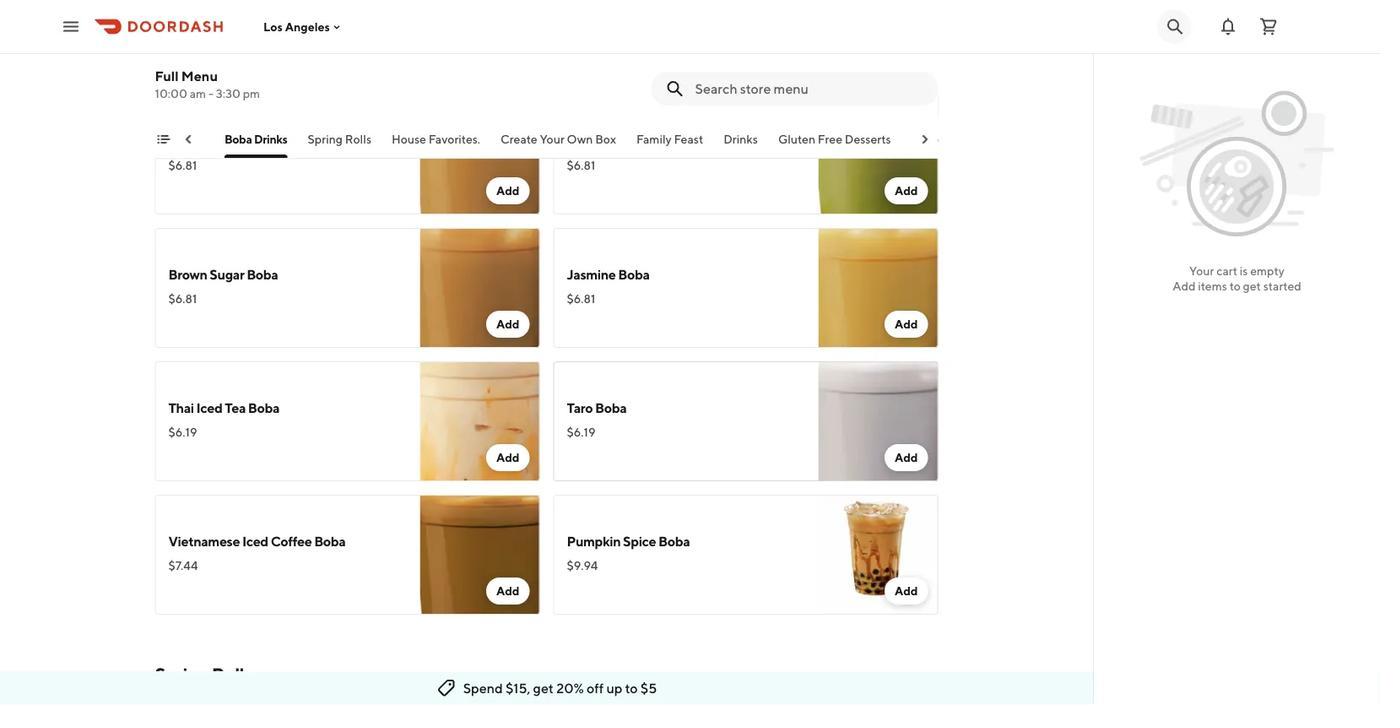 Task type: vqa. For each thing, say whether or not it's contained in the screenshot.
get to the top
yes



Task type: locate. For each thing, give the bounding box(es) containing it.
get inside your cart is empty add items to get started
[[1244, 279, 1262, 293]]

for
[[952, 132, 967, 146]]

brown sugar boba
[[168, 266, 278, 283]]

rolls inside button
[[345, 132, 372, 146]]

jasmine
[[567, 266, 616, 283]]

home
[[996, 132, 1029, 146]]

1 horizontal spatial your
[[1190, 264, 1215, 278]]

0 vertical spatial spring
[[308, 132, 343, 146]]

$6.81 down jasmine
[[567, 292, 596, 306]]

up
[[607, 680, 623, 696]]

0 vertical spatial to
[[1230, 279, 1241, 293]]

popular items button
[[130, 131, 204, 158]]

1 vertical spatial spring
[[155, 664, 209, 686]]

2 $6.19 from the left
[[567, 425, 596, 439]]

boba
[[155, 41, 198, 63], [155, 65, 183, 79], [225, 132, 252, 146], [199, 133, 230, 149], [615, 133, 646, 149], [247, 266, 278, 283], [618, 266, 650, 283], [248, 400, 280, 416], [595, 400, 627, 416], [314, 533, 346, 549], [659, 533, 690, 549]]

add
[[497, 184, 520, 198], [895, 184, 919, 198], [1173, 279, 1196, 293], [497, 317, 520, 331], [895, 317, 919, 331], [497, 451, 520, 465], [895, 451, 919, 465], [497, 584, 520, 598], [895, 584, 919, 598]]

chai boba
[[168, 133, 230, 149]]

0 horizontal spatial your
[[540, 132, 565, 146]]

1 vertical spatial get
[[533, 680, 554, 696]]

items
[[174, 132, 204, 146]]

pumpkin spice boba
[[567, 533, 690, 549]]

thai iced tea boba image
[[420, 361, 540, 481]]

0 vertical spatial your
[[540, 132, 565, 146]]

los angeles button
[[264, 20, 344, 34]]

your inside your cart is empty add items to get started
[[1190, 264, 1215, 278]]

items
[[1199, 279, 1228, 293]]

get
[[1244, 279, 1262, 293], [533, 680, 554, 696]]

boba drinks
[[225, 132, 288, 146]]

add for thai iced tea boba
[[497, 451, 520, 465]]

your
[[970, 132, 994, 146]]

add button for pumpkin spice boba
[[885, 578, 929, 605]]

1 horizontal spatial to
[[1230, 279, 1241, 293]]

spring inside button
[[308, 132, 343, 146]]

1 vertical spatial rolls
[[212, 664, 252, 686]]

get down is
[[1244, 279, 1262, 293]]

create your own box button
[[501, 131, 616, 158]]

tea
[[225, 400, 246, 416]]

iced left coffee
[[242, 533, 268, 549]]

drinks up menu
[[201, 41, 254, 63]]

0 horizontal spatial iced
[[196, 400, 222, 416]]

to right up
[[625, 680, 638, 696]]

your cart is empty add items to get started
[[1173, 264, 1302, 293]]

own
[[567, 132, 593, 146]]

spring
[[308, 132, 343, 146], [155, 664, 209, 686], [155, 689, 190, 703]]

vietnamese iced coffee boba
[[168, 533, 346, 549]]

drinks
[[201, 41, 254, 63], [186, 65, 220, 79], [254, 132, 288, 146], [724, 132, 758, 146]]

0 horizontal spatial get
[[533, 680, 554, 696]]

drinks right "feast"
[[724, 132, 758, 146]]

iced left tea
[[196, 400, 222, 416]]

add button for jasmine boba
[[885, 311, 929, 338]]

1 $6.19 from the left
[[168, 425, 197, 439]]

0 vertical spatial get
[[1244, 279, 1262, 293]]

0 vertical spatial iced
[[196, 400, 222, 416]]

$15,
[[506, 680, 531, 696]]

$6.19
[[168, 425, 197, 439], [567, 425, 596, 439]]

$6.19 for taro
[[567, 425, 596, 439]]

rolls
[[345, 132, 372, 146], [212, 664, 252, 686], [192, 689, 219, 703]]

gluten
[[779, 132, 816, 146]]

house
[[392, 132, 426, 146]]

$6.81 down chai in the top left of the page
[[168, 158, 197, 172]]

2 vertical spatial spring
[[155, 689, 190, 703]]

angeles
[[285, 20, 330, 34]]

taro boba image
[[819, 361, 939, 481]]

sauces
[[912, 132, 950, 146]]

add for jasmine boba
[[895, 317, 919, 331]]

spring rolls
[[308, 132, 372, 146]]

20%
[[557, 680, 584, 696]]

spring rolls button
[[308, 131, 372, 158]]

your
[[540, 132, 565, 146], [1190, 264, 1215, 278]]

3:30
[[216, 87, 241, 101]]

cart
[[1217, 264, 1238, 278]]

rolls for spring rolls spring rolls
[[212, 664, 252, 686]]

1 vertical spatial your
[[1190, 264, 1215, 278]]

1 vertical spatial iced
[[242, 533, 268, 549]]

vietnamese iced coffee boba image
[[420, 495, 540, 615]]

jasmine boba
[[567, 266, 650, 283]]

drinks down pm
[[254, 132, 288, 146]]

0 vertical spatial rolls
[[345, 132, 372, 146]]

taro boba
[[567, 400, 627, 416]]

$6.81 down brown
[[168, 292, 197, 306]]

started
[[1264, 279, 1302, 293]]

add button for thai iced tea boba
[[486, 444, 530, 471]]

am
[[190, 87, 206, 101]]

brown sugar boba image
[[420, 228, 540, 348]]

$6.19 down thai
[[168, 425, 197, 439]]

to down cart
[[1230, 279, 1241, 293]]

$6.81
[[168, 158, 197, 172], [567, 158, 596, 172], [168, 292, 197, 306], [567, 292, 596, 306]]

full menu 10:00 am - 3:30 pm
[[155, 68, 260, 101]]

feast
[[674, 132, 704, 146]]

los angeles
[[264, 20, 330, 34]]

$6.19 for thai
[[168, 425, 197, 439]]

$6.81 down matcha
[[567, 158, 596, 172]]

0 horizontal spatial to
[[625, 680, 638, 696]]

your left own
[[540, 132, 565, 146]]

get right $15,
[[533, 680, 554, 696]]

brown
[[168, 266, 207, 283]]

$6.81 for jasmine
[[567, 292, 596, 306]]

1 horizontal spatial get
[[1244, 279, 1262, 293]]

1 horizontal spatial iced
[[242, 533, 268, 549]]

is
[[1241, 264, 1249, 278]]

to inside your cart is empty add items to get started
[[1230, 279, 1241, 293]]

add for pumpkin spice boba
[[895, 584, 919, 598]]

add button
[[486, 177, 530, 204], [885, 177, 929, 204], [486, 311, 530, 338], [885, 311, 929, 338], [486, 444, 530, 471], [885, 444, 929, 471], [486, 578, 530, 605], [885, 578, 929, 605]]

your up the items
[[1190, 264, 1215, 278]]

sauces for your home button
[[912, 131, 1029, 158]]

thai
[[168, 400, 194, 416]]

to for up
[[625, 680, 638, 696]]

sugar
[[210, 266, 244, 283]]

$6.19 down the taro
[[567, 425, 596, 439]]

1 vertical spatial to
[[625, 680, 638, 696]]

to
[[1230, 279, 1241, 293], [625, 680, 638, 696]]

family feast button
[[637, 131, 704, 158]]

$5
[[641, 680, 657, 696]]

family feast
[[637, 132, 704, 146]]

taro
[[567, 400, 593, 416]]

$7.44
[[168, 559, 198, 573]]

thai iced tea boba
[[168, 400, 280, 416]]

iced
[[196, 400, 222, 416], [242, 533, 268, 549]]

notification bell image
[[1219, 16, 1239, 37]]

gluten free desserts
[[779, 132, 892, 146]]

0 horizontal spatial $6.19
[[168, 425, 197, 439]]

to for items
[[1230, 279, 1241, 293]]

spring for spring rolls
[[308, 132, 343, 146]]

vietnamese
[[168, 533, 240, 549]]

add for taro boba
[[895, 451, 919, 465]]

spend
[[463, 680, 503, 696]]

sauces for your home
[[912, 132, 1029, 146]]

1 horizontal spatial $6.19
[[567, 425, 596, 439]]



Task type: describe. For each thing, give the bounding box(es) containing it.
add inside your cart is empty add items to get started
[[1173, 279, 1196, 293]]

desserts
[[845, 132, 892, 146]]

empty
[[1251, 264, 1285, 278]]

add for brown sugar boba
[[497, 317, 520, 331]]

spend $15, get 20% off up to $5
[[463, 680, 657, 696]]

free
[[818, 132, 843, 146]]

gluten free desserts button
[[779, 131, 892, 158]]

drinks up am
[[186, 65, 220, 79]]

add for vietnamese iced coffee boba
[[497, 584, 520, 598]]

house favorites. button
[[392, 131, 481, 158]]

show menu categories image
[[157, 133, 170, 146]]

$6.81 for chai
[[168, 158, 197, 172]]

chai
[[168, 133, 196, 149]]

house favorites.
[[392, 132, 481, 146]]

-
[[209, 87, 214, 101]]

chai boba image
[[420, 95, 540, 215]]

popular
[[130, 132, 172, 146]]

$6.81 for brown
[[168, 292, 197, 306]]

boba drinks boba drinks
[[155, 41, 254, 79]]

full
[[155, 68, 179, 84]]

jasmine boba image
[[819, 228, 939, 348]]

iced for vietnamese
[[242, 533, 268, 549]]

spring rolls spring rolls
[[155, 664, 252, 703]]

$6.81 for matcha
[[567, 158, 596, 172]]

los
[[264, 20, 283, 34]]

matcha boba image
[[819, 95, 939, 215]]

$9.94
[[567, 559, 598, 573]]

matcha boba
[[567, 133, 646, 149]]

pm
[[243, 87, 260, 101]]

spice
[[623, 533, 656, 549]]

add button for vietnamese iced coffee boba
[[486, 578, 530, 605]]

pumpkin
[[567, 533, 621, 549]]

2 vertical spatial rolls
[[192, 689, 219, 703]]

Item Search search field
[[696, 79, 925, 98]]

spring for spring rolls spring rolls
[[155, 664, 209, 686]]

scroll menu navigation right image
[[919, 133, 932, 146]]

matcha
[[567, 133, 612, 149]]

add button for taro boba
[[885, 444, 929, 471]]

open menu image
[[61, 16, 81, 37]]

popular items
[[130, 132, 204, 146]]

create
[[501, 132, 538, 146]]

add button for brown sugar boba
[[486, 311, 530, 338]]

0 items, open order cart image
[[1259, 16, 1280, 37]]

rolls for spring rolls
[[345, 132, 372, 146]]

your inside create your own box button
[[540, 132, 565, 146]]

pumpkin spice boba image
[[819, 495, 939, 615]]

box
[[596, 132, 616, 146]]

favorites.
[[429, 132, 481, 146]]

scroll menu navigation left image
[[182, 133, 196, 146]]

create your own box
[[501, 132, 616, 146]]

off
[[587, 680, 604, 696]]

drinks button
[[724, 131, 758, 158]]

coffee
[[271, 533, 312, 549]]

family
[[637, 132, 672, 146]]

iced for thai
[[196, 400, 222, 416]]

10:00
[[155, 87, 187, 101]]

menu
[[181, 68, 218, 84]]



